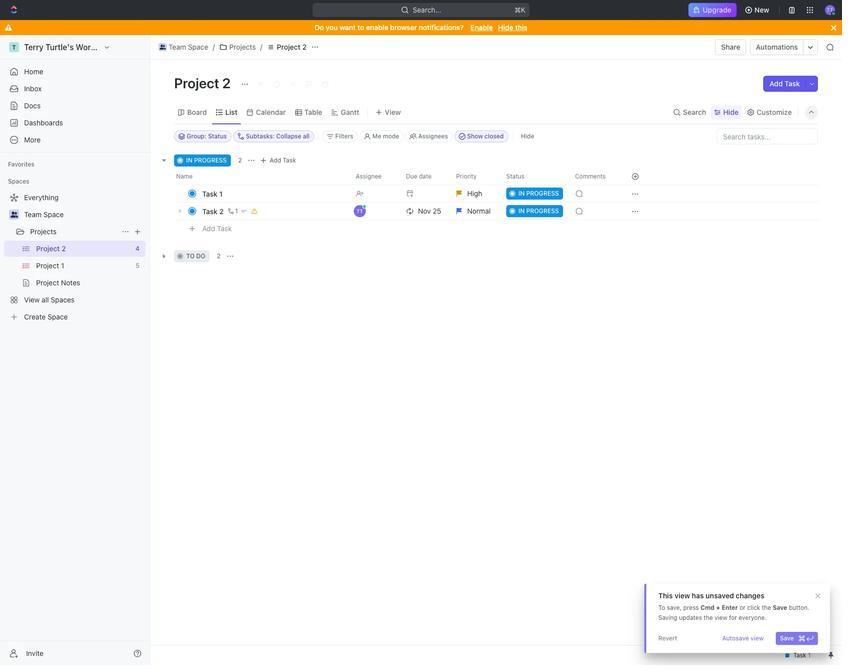 Task type: describe. For each thing, give the bounding box(es) containing it.
autosave view button
[[718, 632, 768, 645]]

0 vertical spatial status
[[208, 132, 227, 140]]

0 vertical spatial spaces
[[8, 178, 29, 185]]

calendar
[[256, 108, 286, 116]]

1 vertical spatial spaces
[[51, 296, 75, 304]]

0 horizontal spatial add task button
[[198, 223, 236, 235]]

cmd
[[701, 604, 715, 612]]

progress for high
[[526, 190, 559, 197]]

normal button
[[450, 202, 500, 220]]

upgrade link
[[689, 3, 736, 17]]

project for project notes link
[[36, 279, 59, 287]]

for
[[729, 614, 737, 622]]

view button
[[372, 100, 404, 124]]

1 / from the left
[[213, 43, 215, 51]]

search...
[[413, 6, 441, 14]]

group: status
[[187, 132, 227, 140]]

button.
[[789, 604, 809, 612]]

0 vertical spatial space
[[188, 43, 208, 51]]

create
[[24, 313, 46, 321]]

board
[[187, 108, 207, 116]]

task 1
[[202, 189, 223, 198]]

project notes
[[36, 279, 80, 287]]

t
[[12, 43, 16, 51]]

me mode button
[[360, 130, 404, 143]]

1 vertical spatial add task
[[270, 157, 296, 164]]

board link
[[185, 105, 207, 119]]

add for topmost add task button
[[770, 79, 783, 88]]

task 1 link
[[200, 186, 348, 201]]

high button
[[450, 185, 500, 203]]

project 2 inside sidebar navigation
[[36, 244, 66, 253]]

show closed
[[467, 132, 504, 140]]

save inside this view has unsaved changes to save, press cmd + enter or click the save button. saving updates the view for everyone.
[[773, 604, 787, 612]]

0 horizontal spatial hide
[[498, 23, 513, 32]]

press
[[683, 604, 699, 612]]

inbox
[[24, 84, 42, 93]]

collapse
[[276, 132, 301, 140]]

in for high
[[518, 190, 525, 197]]

name button
[[174, 169, 350, 185]]

list link
[[223, 105, 237, 119]]

normal
[[467, 207, 491, 215]]

to do
[[186, 252, 205, 260]]

due
[[406, 173, 417, 180]]

project 1
[[36, 261, 64, 270]]

priority
[[456, 173, 477, 180]]

progress for normal
[[526, 207, 559, 215]]

0 vertical spatial project 2
[[277, 43, 307, 51]]

0 horizontal spatial to
[[186, 252, 195, 260]]

group:
[[187, 132, 206, 140]]

unsaved
[[706, 592, 734, 600]]

enter
[[722, 604, 738, 612]]

date
[[419, 173, 432, 180]]

1 vertical spatial add task button
[[258, 155, 300, 167]]

1 horizontal spatial project 2 link
[[264, 41, 309, 53]]

table
[[304, 108, 322, 116]]

browser
[[390, 23, 417, 32]]

1 vertical spatial the
[[704, 614, 713, 622]]

0 vertical spatial tt button
[[822, 2, 838, 18]]

0 vertical spatial projects
[[229, 43, 256, 51]]

view for view all spaces
[[24, 296, 40, 304]]

1 horizontal spatial team
[[169, 43, 186, 51]]

1 inside button
[[235, 207, 238, 215]]

⌘k
[[514, 6, 525, 14]]

mode
[[383, 132, 399, 140]]

assignees button
[[406, 130, 452, 143]]

in for normal
[[518, 207, 525, 215]]

1 button
[[226, 206, 240, 216]]

create space
[[24, 313, 68, 321]]

turtle's
[[45, 43, 74, 52]]

high
[[467, 189, 482, 198]]

view for view
[[385, 108, 401, 116]]

1 horizontal spatial team space
[[169, 43, 208, 51]]

me mode
[[372, 132, 399, 140]]

hide inside hide dropdown button
[[723, 108, 739, 116]]

closed
[[485, 132, 504, 140]]

5
[[136, 262, 140, 269]]

you
[[326, 23, 338, 32]]

me
[[372, 132, 381, 140]]

user group image
[[159, 45, 166, 50]]

enable
[[366, 23, 388, 32]]

1 horizontal spatial to
[[358, 23, 364, 32]]

tree inside sidebar navigation
[[4, 190, 146, 325]]

search button
[[670, 105, 709, 119]]

everything
[[24, 193, 59, 202]]

1 horizontal spatial the
[[762, 604, 771, 612]]

docs
[[24, 101, 41, 110]]

project notes link
[[36, 275, 144, 291]]

1 vertical spatial projects link
[[30, 224, 117, 240]]

priority button
[[450, 169, 500, 185]]

do
[[315, 23, 324, 32]]

2 vertical spatial add task
[[202, 224, 232, 233]]

table link
[[302, 105, 322, 119]]

due date
[[406, 173, 432, 180]]

1 horizontal spatial team space link
[[156, 41, 211, 53]]

2 inside 'tree'
[[62, 244, 66, 253]]

assignees
[[418, 132, 448, 140]]

show closed button
[[454, 130, 508, 143]]

everything link
[[4, 190, 144, 206]]

2 / from the left
[[260, 43, 262, 51]]

Search tasks... text field
[[717, 129, 817, 144]]

team space inside sidebar navigation
[[24, 210, 64, 219]]

team space link inside 'tree'
[[24, 207, 144, 223]]

favorites button
[[4, 159, 39, 171]]

workspace
[[76, 43, 117, 52]]

terry turtle's workspace, , element
[[9, 42, 19, 52]]

inbox link
[[4, 81, 146, 97]]

dashboards link
[[4, 115, 146, 131]]

this
[[658, 592, 673, 600]]

invite
[[26, 649, 44, 658]]

status button
[[500, 169, 569, 185]]

1 horizontal spatial projects link
[[217, 41, 258, 53]]

team inside sidebar navigation
[[24, 210, 42, 219]]

revert button
[[654, 632, 681, 645]]

0 vertical spatial add task button
[[763, 76, 806, 92]]

task down "task 1"
[[202, 207, 217, 216]]

task up task 2
[[202, 189, 217, 198]]

automations button
[[751, 40, 803, 55]]

save,
[[667, 604, 682, 612]]

or
[[740, 604, 745, 612]]

calendar link
[[254, 105, 286, 119]]

view for this
[[675, 592, 690, 600]]

1 horizontal spatial add
[[270, 157, 281, 164]]



Task type: locate. For each thing, give the bounding box(es) containing it.
space down everything
[[43, 210, 64, 219]]

team space down everything
[[24, 210, 64, 219]]

2 vertical spatial hide
[[521, 132, 534, 140]]

2 horizontal spatial project 2
[[277, 43, 307, 51]]

1 vertical spatial view
[[715, 614, 727, 622]]

1 vertical spatial project 2 link
[[36, 241, 132, 257]]

home
[[24, 67, 43, 76]]

tree containing everything
[[4, 190, 146, 325]]

add up the name dropdown button
[[270, 157, 281, 164]]

2 horizontal spatial hide
[[723, 108, 739, 116]]

space
[[188, 43, 208, 51], [43, 210, 64, 219], [48, 313, 68, 321]]

add
[[770, 79, 783, 88], [270, 157, 281, 164], [202, 224, 215, 233]]

task 2
[[202, 207, 224, 216]]

2 vertical spatial in
[[518, 207, 525, 215]]

in progress button
[[500, 185, 569, 203], [500, 202, 569, 220]]

0 vertical spatial 1
[[219, 189, 223, 198]]

want
[[340, 23, 356, 32]]

in progress for high
[[518, 190, 559, 197]]

status right priority dropdown button
[[506, 173, 525, 180]]

user group image
[[10, 212, 18, 218]]

0 horizontal spatial /
[[213, 43, 215, 51]]

click
[[747, 604, 760, 612]]

comments button
[[569, 169, 619, 185]]

all
[[303, 132, 310, 140], [42, 296, 49, 304]]

0 horizontal spatial view
[[675, 592, 690, 600]]

0 horizontal spatial team space
[[24, 210, 64, 219]]

0 horizontal spatial tt button
[[350, 202, 400, 220]]

space right user group icon
[[188, 43, 208, 51]]

do you want to enable browser notifications? enable hide this
[[315, 23, 527, 32]]

1 for project 1
[[61, 261, 64, 270]]

dashboards
[[24, 118, 63, 127]]

1 horizontal spatial tt
[[827, 7, 833, 13]]

this
[[515, 23, 527, 32]]

+
[[716, 604, 720, 612]]

upgrade
[[703, 6, 731, 14]]

status
[[208, 132, 227, 140], [506, 173, 525, 180]]

save button
[[776, 632, 818, 645]]

2 horizontal spatial add task
[[770, 79, 800, 88]]

add task down task 2
[[202, 224, 232, 233]]

view up save,
[[675, 592, 690, 600]]

to right want
[[358, 23, 364, 32]]

2 vertical spatial in progress
[[518, 207, 559, 215]]

spaces down favorites button
[[8, 178, 29, 185]]

in progress button for high
[[500, 185, 569, 203]]

1 for task 1
[[219, 189, 223, 198]]

1 vertical spatial space
[[43, 210, 64, 219]]

add task
[[770, 79, 800, 88], [270, 157, 296, 164], [202, 224, 232, 233]]

share
[[721, 43, 740, 51]]

filters button
[[323, 130, 358, 143]]

filters
[[335, 132, 353, 140]]

0 horizontal spatial spaces
[[8, 178, 29, 185]]

home link
[[4, 64, 146, 80]]

2 vertical spatial view
[[751, 635, 764, 642]]

to
[[658, 604, 665, 612]]

search
[[683, 108, 706, 116]]

view down everyone. on the bottom of page
[[751, 635, 764, 642]]

0 vertical spatial in progress
[[186, 157, 227, 164]]

notes
[[61, 279, 80, 287]]

project
[[277, 43, 300, 51], [174, 75, 219, 91], [36, 244, 60, 253], [36, 261, 59, 270], [36, 279, 59, 287]]

1 vertical spatial hide
[[723, 108, 739, 116]]

view inside button
[[385, 108, 401, 116]]

1 horizontal spatial spaces
[[51, 296, 75, 304]]

hide left 'this'
[[498, 23, 513, 32]]

save left button.
[[773, 604, 787, 612]]

task up the customize
[[785, 79, 800, 88]]

/
[[213, 43, 215, 51], [260, 43, 262, 51]]

view up create
[[24, 296, 40, 304]]

view
[[675, 592, 690, 600], [715, 614, 727, 622], [751, 635, 764, 642]]

0 horizontal spatial status
[[208, 132, 227, 140]]

0 vertical spatial progress
[[194, 157, 227, 164]]

0 vertical spatial projects link
[[217, 41, 258, 53]]

subtasks:
[[246, 132, 275, 140]]

changes
[[736, 592, 764, 600]]

in progress for normal
[[518, 207, 559, 215]]

1 vertical spatial team
[[24, 210, 42, 219]]

1 horizontal spatial view
[[385, 108, 401, 116]]

1 vertical spatial tt
[[357, 208, 363, 214]]

0 horizontal spatial add
[[202, 224, 215, 233]]

hide inside hide button
[[521, 132, 534, 140]]

0 vertical spatial save
[[773, 604, 787, 612]]

hide
[[498, 23, 513, 32], [723, 108, 739, 116], [521, 132, 534, 140]]

2 vertical spatial add
[[202, 224, 215, 233]]

tree
[[4, 190, 146, 325]]

favorites
[[8, 161, 35, 168]]

0 horizontal spatial tt
[[357, 208, 363, 214]]

task
[[785, 79, 800, 88], [283, 157, 296, 164], [202, 189, 217, 198], [202, 207, 217, 216], [217, 224, 232, 233]]

enable
[[471, 23, 493, 32]]

notifications?
[[419, 23, 464, 32]]

1 vertical spatial projects
[[30, 227, 57, 236]]

show
[[467, 132, 483, 140]]

status right group:
[[208, 132, 227, 140]]

team right user group icon
[[169, 43, 186, 51]]

0 vertical spatial view
[[385, 108, 401, 116]]

0 horizontal spatial projects link
[[30, 224, 117, 240]]

create space link
[[4, 309, 144, 325]]

has
[[692, 592, 704, 600]]

add up the customize
[[770, 79, 783, 88]]

saving
[[658, 614, 677, 622]]

1 inside 'tree'
[[61, 261, 64, 270]]

0 horizontal spatial add task
[[202, 224, 232, 233]]

view inside 'tree'
[[24, 296, 40, 304]]

team right user group image
[[24, 210, 42, 219]]

status inside dropdown button
[[506, 173, 525, 180]]

4
[[136, 245, 140, 252]]

add task button up the customize
[[763, 76, 806, 92]]

0 vertical spatial the
[[762, 604, 771, 612]]

0 horizontal spatial team
[[24, 210, 42, 219]]

save down button.
[[780, 635, 794, 642]]

view up the 'mode'
[[385, 108, 401, 116]]

2 vertical spatial 1
[[61, 261, 64, 270]]

autosave view
[[722, 635, 764, 642]]

new button
[[740, 2, 775, 18]]

task down the collapse
[[283, 157, 296, 164]]

0 vertical spatial tt
[[827, 7, 833, 13]]

due date button
[[400, 169, 450, 185]]

view down +
[[715, 614, 727, 622]]

0 horizontal spatial project 2
[[36, 244, 66, 253]]

spaces down the project notes
[[51, 296, 75, 304]]

add task up the customize
[[770, 79, 800, 88]]

add task button
[[763, 76, 806, 92], [258, 155, 300, 167], [198, 223, 236, 235]]

1 vertical spatial tt button
[[350, 202, 400, 220]]

in progress button for normal
[[500, 202, 569, 220]]

0 horizontal spatial project 2 link
[[36, 241, 132, 257]]

view for autosave
[[751, 635, 764, 642]]

save inside "save" button
[[780, 635, 794, 642]]

the down cmd
[[704, 614, 713, 622]]

team space right user group icon
[[169, 43, 208, 51]]

1 vertical spatial team space
[[24, 210, 64, 219]]

1 right task 2
[[235, 207, 238, 215]]

2 horizontal spatial add task button
[[763, 76, 806, 92]]

the right click
[[762, 604, 771, 612]]

1 horizontal spatial all
[[303, 132, 310, 140]]

0 vertical spatial add
[[770, 79, 783, 88]]

customize button
[[744, 105, 795, 119]]

project for the project 1 link
[[36, 261, 59, 270]]

project for the bottommost project 2 link
[[36, 244, 60, 253]]

1 horizontal spatial 1
[[219, 189, 223, 198]]

1 horizontal spatial add task
[[270, 157, 296, 164]]

1 horizontal spatial /
[[260, 43, 262, 51]]

1 horizontal spatial projects
[[229, 43, 256, 51]]

hide right search
[[723, 108, 739, 116]]

gantt
[[341, 108, 359, 116]]

all right the collapse
[[303, 132, 310, 140]]

customize
[[757, 108, 792, 116]]

0 vertical spatial project 2 link
[[264, 41, 309, 53]]

updates
[[679, 614, 702, 622]]

2 horizontal spatial add
[[770, 79, 783, 88]]

1 vertical spatial in progress
[[518, 190, 559, 197]]

add task button down task 2
[[198, 223, 236, 235]]

1 up the project notes
[[61, 261, 64, 270]]

add task down subtasks: collapse all
[[270, 157, 296, 164]]

spaces
[[8, 178, 29, 185], [51, 296, 75, 304]]

hide right closed
[[521, 132, 534, 140]]

1 up task 2
[[219, 189, 223, 198]]

assignee button
[[350, 169, 400, 185]]

2 in progress button from the top
[[500, 202, 569, 220]]

assignee
[[356, 173, 382, 180]]

1 vertical spatial all
[[42, 296, 49, 304]]

add task button up the name dropdown button
[[258, 155, 300, 167]]

to left do
[[186, 252, 195, 260]]

1 horizontal spatial status
[[506, 173, 525, 180]]

view all spaces link
[[4, 292, 144, 308]]

projects inside 'tree'
[[30, 227, 57, 236]]

team
[[169, 43, 186, 51], [24, 210, 42, 219]]

project 2
[[277, 43, 307, 51], [174, 75, 234, 91], [36, 244, 66, 253]]

space down view all spaces
[[48, 313, 68, 321]]

all up create space
[[42, 296, 49, 304]]

sidebar navigation
[[0, 35, 152, 665]]

2 vertical spatial project 2
[[36, 244, 66, 253]]

terry turtle's workspace
[[24, 43, 117, 52]]

0 horizontal spatial team space link
[[24, 207, 144, 223]]

2
[[302, 43, 307, 51], [222, 75, 231, 91], [238, 157, 242, 164], [219, 207, 224, 216], [62, 244, 66, 253], [217, 252, 221, 260]]

autosave
[[722, 635, 749, 642]]

0 vertical spatial team space
[[169, 43, 208, 51]]

2 horizontal spatial 1
[[235, 207, 238, 215]]

list
[[225, 108, 237, 116]]

0 vertical spatial to
[[358, 23, 364, 32]]

add down task 2
[[202, 224, 215, 233]]

0 horizontal spatial all
[[42, 296, 49, 304]]

2 horizontal spatial view
[[751, 635, 764, 642]]

space inside create space link
[[48, 313, 68, 321]]

team space
[[169, 43, 208, 51], [24, 210, 64, 219]]

task down 1 button
[[217, 224, 232, 233]]

0 vertical spatial add task
[[770, 79, 800, 88]]

1 in progress button from the top
[[500, 185, 569, 203]]

2 vertical spatial progress
[[526, 207, 559, 215]]

do
[[196, 252, 205, 260]]

2 vertical spatial add task button
[[198, 223, 236, 235]]

hide button
[[517, 130, 538, 143]]

0 horizontal spatial the
[[704, 614, 713, 622]]

0 vertical spatial all
[[303, 132, 310, 140]]

project 2 link
[[264, 41, 309, 53], [36, 241, 132, 257]]

0 vertical spatial team
[[169, 43, 186, 51]]

add for left add task button
[[202, 224, 215, 233]]

1 vertical spatial progress
[[526, 190, 559, 197]]

0 vertical spatial team space link
[[156, 41, 211, 53]]

1 horizontal spatial project 2
[[174, 75, 234, 91]]

name
[[176, 173, 193, 180]]

0 horizontal spatial projects
[[30, 227, 57, 236]]

1 vertical spatial save
[[780, 635, 794, 642]]

terry
[[24, 43, 43, 52]]

1 vertical spatial add
[[270, 157, 281, 164]]

1 vertical spatial view
[[24, 296, 40, 304]]

1 vertical spatial team space link
[[24, 207, 144, 223]]

1 horizontal spatial tt button
[[822, 2, 838, 18]]

0 vertical spatial in
[[186, 157, 192, 164]]

all inside sidebar navigation
[[42, 296, 49, 304]]

1 vertical spatial 1
[[235, 207, 238, 215]]

new
[[755, 6, 769, 14]]

more
[[24, 135, 41, 144]]

0 vertical spatial hide
[[498, 23, 513, 32]]

view inside button
[[751, 635, 764, 642]]



Task type: vqa. For each thing, say whether or not it's contained in the screenshot.
Business Time 'image'
no



